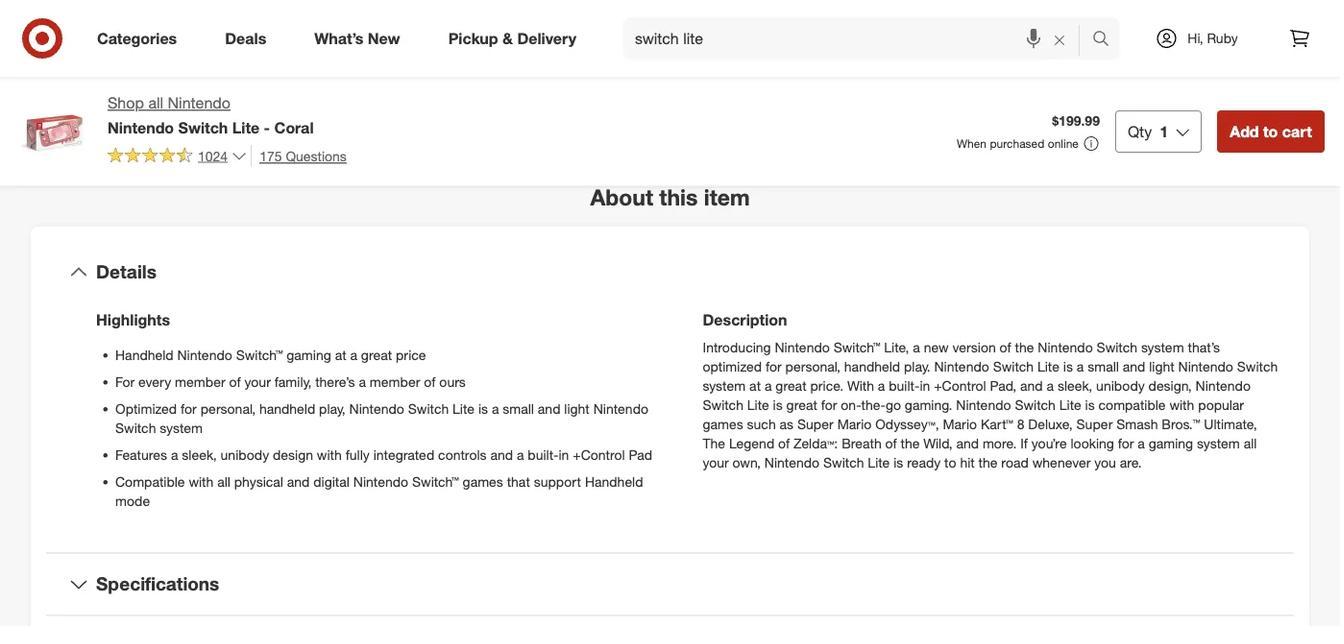 Task type: describe. For each thing, give the bounding box(es) containing it.
qty
[[1128, 122, 1153, 141]]

nintendo inside compatible with all physical and digital nintendo switch™ games that support handheld mode
[[353, 473, 409, 490]]

2 vertical spatial great
[[787, 397, 818, 413]]

description introducing nintendo switch™ lite, a new version of the nintendo switch system that's optimized for personal, handheld play. nintendo switch lite is a small and light nintendo switch system at a great price. with a built-in +control pad, and a sleek, unibody design, nintendo switch lite is great for on-the-go gaming. nintendo switch lite is compatible with popular games such as super mario odyssey™, mario kart™ 8 deluxe, super smash bros.™ ultimate, the legend of zelda™: breath of the wild, and more. if you're looking for a gaming system all your own, nintendo switch lite is ready to hit the road whenever you are.
[[703, 311, 1279, 471]]

graphics
[[491, 34, 536, 49]]

features
[[115, 447, 167, 463]]

breath
[[842, 435, 882, 452]]

optimized
[[115, 400, 177, 417]]

pickup & delivery
[[449, 29, 577, 48]]

road
[[1002, 454, 1029, 471]]

switch down breath
[[824, 454, 865, 471]]

photo from terrance, 5 of 12 image
[[339, 0, 647, 80]]

own,
[[733, 454, 761, 471]]

categories
[[97, 29, 177, 48]]

1024
[[198, 147, 228, 164]]

0 vertical spatial your
[[245, 373, 271, 390]]

switch up pad,
[[994, 358, 1034, 375]]

an
[[426, 34, 439, 49]]

1 mario from the left
[[838, 416, 872, 433]]

optimized for personal, handheld play, nintendo switch lite is a small and light nintendo switch system
[[115, 400, 649, 436]]

popular
[[1199, 397, 1245, 413]]

switch up 8
[[1015, 397, 1056, 413]]

hi,
[[1188, 30, 1204, 47]]

and inside compatible with all physical and digital nintendo switch™ games that support handheld mode
[[287, 473, 310, 490]]

175
[[260, 147, 282, 164]]

are.
[[1120, 454, 1143, 471]]

8
[[1018, 416, 1025, 433]]

nintendo switch lite, 4 of 12 image
[[15, 0, 324, 80]]

compatible
[[1099, 397, 1166, 413]]

switch up the "compatible"
[[1097, 339, 1138, 356]]

switch™ inside description introducing nintendo switch™ lite, a new version of the nintendo switch system that's optimized for personal, handheld play. nintendo switch lite is a small and light nintendo switch system at a great price. with a built-in +control pad, and a sleek, unibody design, nintendo switch lite is great for on-the-go gaming. nintendo switch lite is compatible with popular games such as super mario odyssey™, mario kart™ 8 deluxe, super smash bros.™ ultimate, the legend of zelda™: breath of the wild, and more. if you're looking for a gaming system all your own, nintendo switch lite is ready to hit the road whenever you are.
[[834, 339, 881, 356]]

qty 1
[[1128, 122, 1169, 141]]

- inside nintendo switch lite - wonderful portability, an excellent graphics
[[526, 19, 530, 33]]

add to cart
[[1230, 122, 1313, 141]]

of down as
[[779, 435, 790, 452]]

what's new
[[315, 29, 400, 48]]

0 vertical spatial handheld
[[115, 347, 174, 363]]

your inside description introducing nintendo switch™ lite, a new version of the nintendo switch system that's optimized for personal, handheld play. nintendo switch lite is a small and light nintendo switch system at a great price. with a built-in +control pad, and a sleek, unibody design, nintendo switch lite is great for on-the-go gaming. nintendo switch lite is compatible with popular games such as super mario odyssey™, mario kart™ 8 deluxe, super smash bros.™ ultimate, the legend of zelda™: breath of the wild, and more. if you're looking for a gaming system all your own, nintendo switch lite is ready to hit the road whenever you are.
[[703, 454, 729, 471]]

controls
[[438, 447, 487, 463]]

categories link
[[81, 17, 201, 60]]

online
[[1048, 136, 1079, 151]]

lite,
[[885, 339, 910, 356]]

2 member from the left
[[370, 373, 420, 390]]

system down ultimate,
[[1198, 435, 1241, 452]]

sponsored
[[1269, 103, 1325, 117]]

odyssey™,
[[876, 416, 940, 433]]

to inside description introducing nintendo switch™ lite, a new version of the nintendo switch system that's optimized for personal, handheld play. nintendo switch lite is a small and light nintendo switch system at a great price. with a built-in +control pad, and a sleek, unibody design, nintendo switch lite is great for on-the-go gaming. nintendo switch lite is compatible with popular games such as super mario odyssey™, mario kart™ 8 deluxe, super smash bros.™ ultimate, the legend of zelda™: breath of the wild, and more. if you're looking for a gaming system all your own, nintendo switch lite is ready to hit the road whenever you are.
[[945, 454, 957, 471]]

0 horizontal spatial the
[[901, 435, 920, 452]]

1 vertical spatial in
[[559, 447, 569, 463]]

support
[[534, 473, 582, 490]]

and inside optimized for personal, handheld play, nintendo switch lite is a small and light nintendo switch system
[[538, 400, 561, 417]]

that
[[507, 473, 530, 490]]

handheld inside optimized for personal, handheld play, nintendo switch lite is a small and light nintendo switch system
[[259, 400, 315, 417]]

show more images
[[265, 107, 398, 125]]

deluxe,
[[1029, 416, 1073, 433]]

integrated
[[374, 447, 435, 463]]

every
[[138, 373, 171, 390]]

design
[[273, 447, 313, 463]]

compatible
[[115, 473, 185, 490]]

purchased
[[990, 136, 1045, 151]]

gaming.
[[905, 397, 953, 413]]

and up the "compatible"
[[1123, 358, 1146, 375]]

highlights
[[96, 311, 170, 330]]

image of nintendo switch lite - coral image
[[15, 92, 92, 169]]

ultimate,
[[1205, 416, 1258, 433]]

such
[[747, 416, 776, 433]]

1 horizontal spatial with
[[317, 447, 342, 463]]

switch down the optimized in the bottom of the page
[[115, 420, 156, 436]]

1 vertical spatial great
[[776, 377, 807, 394]]

search button
[[1084, 17, 1130, 63]]

more.
[[983, 435, 1017, 452]]

personal, inside description introducing nintendo switch™ lite, a new version of the nintendo switch system that's optimized for personal, handheld play. nintendo switch lite is a small and light nintendo switch system at a great price. with a built-in +control pad, and a sleek, unibody design, nintendo switch lite is great for on-the-go gaming. nintendo switch lite is compatible with popular games such as super mario odyssey™, mario kart™ 8 deluxe, super smash bros.™ ultimate, the legend of zelda™: breath of the wild, and more. if you're looking for a gaming system all your own, nintendo switch lite is ready to hit the road whenever you are.
[[786, 358, 841, 375]]

pad,
[[990, 377, 1017, 394]]

and up hit
[[957, 435, 979, 452]]

physical
[[234, 473, 283, 490]]

and right pad,
[[1021, 377, 1043, 394]]

that's
[[1189, 339, 1221, 356]]

kart™
[[981, 416, 1014, 433]]

ours
[[440, 373, 466, 390]]

pad
[[629, 447, 653, 463]]

add to cart button
[[1218, 110, 1325, 153]]

175 questions
[[260, 147, 347, 164]]

pickup & delivery link
[[432, 17, 601, 60]]

with inside compatible with all physical and digital nintendo switch™ games that support handheld mode
[[189, 473, 214, 490]]

if
[[1021, 435, 1028, 452]]

for every member of your family, there's a member of ours
[[115, 373, 466, 390]]

is up "deluxe,"
[[1064, 358, 1074, 375]]

new
[[924, 339, 949, 356]]

price.
[[811, 377, 844, 394]]

for
[[115, 373, 135, 390]]

switch
[[471, 19, 504, 33]]

ready
[[908, 454, 941, 471]]

games inside compatible with all physical and digital nintendo switch™ games that support handheld mode
[[463, 473, 503, 490]]

details
[[96, 261, 157, 283]]

of right "version"
[[1000, 339, 1012, 356]]

show
[[265, 107, 304, 125]]

hi, ruby
[[1188, 30, 1239, 47]]

you're
[[1032, 435, 1067, 452]]

and up that
[[491, 447, 513, 463]]

item
[[704, 184, 750, 210]]

nintendo switch lite - wonderful portability, an excellent graphics
[[370, 19, 586, 49]]

all inside description introducing nintendo switch™ lite, a new version of the nintendo switch system that's optimized for personal, handheld play. nintendo switch lite is a small and light nintendo switch system at a great price. with a built-in +control pad, and a sleek, unibody design, nintendo switch lite is great for on-the-go gaming. nintendo switch lite is compatible with popular games such as super mario odyssey™, mario kart™ 8 deluxe, super smash bros.™ ultimate, the legend of zelda™: breath of the wild, and more. if you're looking for a gaming system all your own, nintendo switch lite is ready to hit the road whenever you are.
[[1244, 435, 1258, 452]]

175 questions link
[[251, 145, 347, 167]]

with inside description introducing nintendo switch™ lite, a new version of the nintendo switch system that's optimized for personal, handheld play. nintendo switch lite is a small and light nintendo switch system at a great price. with a built-in +control pad, and a sleek, unibody design, nintendo switch lite is great for on-the-go gaming. nintendo switch lite is compatible with popular games such as super mario odyssey™, mario kart™ 8 deluxe, super smash bros.™ ultimate, the legend of zelda™: breath of the wild, and more. if you're looking for a gaming system all your own, nintendo switch lite is ready to hit the road whenever you are.
[[1170, 397, 1195, 413]]

0 horizontal spatial gaming
[[287, 347, 331, 363]]

portability,
[[370, 34, 423, 49]]

zelda™:
[[794, 435, 838, 452]]

for inside optimized for personal, handheld play, nintendo switch lite is a small and light nintendo switch system
[[181, 400, 197, 417]]

fully
[[346, 447, 370, 463]]

switch up "the"
[[703, 397, 744, 413]]

what's new link
[[298, 17, 425, 60]]

description
[[703, 311, 788, 330]]

compatible with all physical and digital nintendo switch™ games that support handheld mode
[[115, 473, 644, 509]]

introducing
[[703, 339, 771, 356]]

optimized
[[703, 358, 762, 375]]



Task type: locate. For each thing, give the bounding box(es) containing it.
0 horizontal spatial in
[[559, 447, 569, 463]]

0 vertical spatial handheld
[[845, 358, 901, 375]]

+control left pad
[[573, 447, 625, 463]]

search
[[1084, 31, 1130, 50]]

your down "the"
[[703, 454, 729, 471]]

lite
[[232, 118, 260, 137], [1038, 358, 1060, 375], [748, 397, 770, 413], [1060, 397, 1082, 413], [453, 400, 475, 417], [868, 454, 890, 471]]

of left ours
[[424, 373, 436, 390]]

for right 'optimized'
[[766, 358, 782, 375]]

digital
[[314, 473, 350, 490]]

more
[[308, 107, 344, 125]]

for up are.
[[1119, 435, 1135, 452]]

there's
[[315, 373, 355, 390]]

to
[[1264, 122, 1279, 141], [945, 454, 957, 471]]

about
[[591, 184, 654, 210]]

1 member from the left
[[175, 373, 226, 390]]

0 horizontal spatial handheld
[[115, 347, 174, 363]]

0 vertical spatial all
[[148, 94, 163, 112]]

all inside compatible with all physical and digital nintendo switch™ games that support handheld mode
[[217, 473, 231, 490]]

at up there's
[[335, 347, 347, 363]]

$199.99
[[1053, 112, 1100, 129]]

member right every
[[175, 373, 226, 390]]

is up controls
[[479, 400, 488, 417]]

0 horizontal spatial +control
[[573, 447, 625, 463]]

of down odyssey™,
[[886, 435, 897, 452]]

1 horizontal spatial at
[[750, 377, 761, 394]]

built- inside description introducing nintendo switch™ lite, a new version of the nintendo switch system that's optimized for personal, handheld play. nintendo switch lite is a small and light nintendo switch system at a great price. with a built-in +control pad, and a sleek, unibody design, nintendo switch lite is great for on-the-go gaming. nintendo switch lite is compatible with popular games such as super mario odyssey™, mario kart™ 8 deluxe, super smash bros.™ ultimate, the legend of zelda™: breath of the wild, and more. if you're looking for a gaming system all your own, nintendo switch lite is ready to hit the road whenever you are.
[[889, 377, 920, 394]]

ruby
[[1208, 30, 1239, 47]]

nintendo inside nintendo switch lite - wonderful portability, an excellent graphics
[[421, 19, 468, 33]]

with up 'digital'
[[317, 447, 342, 463]]

games up "the"
[[703, 416, 744, 433]]

the
[[703, 435, 726, 452]]

handheld nintendo switch™ gaming at a great price
[[115, 347, 426, 363]]

a
[[913, 339, 921, 356], [350, 347, 358, 363], [1077, 358, 1085, 375], [359, 373, 366, 390], [765, 377, 772, 394], [878, 377, 886, 394], [1047, 377, 1054, 394], [492, 400, 499, 417], [1138, 435, 1146, 452], [171, 447, 178, 463], [517, 447, 524, 463]]

1 super from the left
[[798, 416, 834, 433]]

1 horizontal spatial personal,
[[786, 358, 841, 375]]

is up looking
[[1086, 397, 1095, 413]]

to left hit
[[945, 454, 957, 471]]

play.
[[904, 358, 931, 375]]

0 vertical spatial +control
[[934, 377, 987, 394]]

excellent
[[442, 34, 488, 49]]

member down 'price'
[[370, 373, 420, 390]]

1 vertical spatial with
[[317, 447, 342, 463]]

- left coral
[[264, 118, 270, 137]]

looking
[[1071, 435, 1115, 452]]

unibody up physical
[[221, 447, 269, 463]]

the right hit
[[979, 454, 998, 471]]

2 horizontal spatial with
[[1170, 397, 1195, 413]]

small inside optimized for personal, handheld play, nintendo switch lite is a small and light nintendo switch system
[[503, 400, 534, 417]]

0 horizontal spatial at
[[335, 347, 347, 363]]

your
[[245, 373, 271, 390], [703, 454, 729, 471]]

design,
[[1149, 377, 1193, 394]]

1 vertical spatial sleek,
[[182, 447, 217, 463]]

handheld
[[115, 347, 174, 363], [585, 473, 644, 490]]

switch inside the shop all nintendo nintendo switch lite - coral
[[178, 118, 228, 137]]

handheld down pad
[[585, 473, 644, 490]]

a inside optimized for personal, handheld play, nintendo switch lite is a small and light nintendo switch system
[[492, 400, 499, 417]]

0 horizontal spatial your
[[245, 373, 271, 390]]

1 horizontal spatial super
[[1077, 416, 1113, 433]]

pickup
[[449, 29, 498, 48]]

2 vertical spatial the
[[979, 454, 998, 471]]

1 horizontal spatial +control
[[934, 377, 987, 394]]

all right shop
[[148, 94, 163, 112]]

switch™
[[834, 339, 881, 356], [236, 347, 283, 363], [412, 473, 459, 490]]

switch™ down controls
[[412, 473, 459, 490]]

built-
[[889, 377, 920, 394], [528, 447, 559, 463]]

1 horizontal spatial light
[[1150, 358, 1175, 375]]

great left 'price'
[[361, 347, 392, 363]]

1 horizontal spatial unibody
[[1097, 377, 1145, 394]]

switch™ up with
[[834, 339, 881, 356]]

- inside the shop all nintendo nintendo switch lite - coral
[[264, 118, 270, 137]]

0 horizontal spatial super
[[798, 416, 834, 433]]

1 horizontal spatial mario
[[943, 416, 978, 433]]

in up gaming.
[[920, 377, 931, 394]]

0 vertical spatial gaming
[[287, 347, 331, 363]]

0 vertical spatial light
[[1150, 358, 1175, 375]]

1 horizontal spatial small
[[1088, 358, 1120, 375]]

advertisement region
[[693, 28, 1325, 101]]

0 horizontal spatial -
[[264, 118, 270, 137]]

light inside description introducing nintendo switch™ lite, a new version of the nintendo switch system that's optimized for personal, handheld play. nintendo switch lite is a small and light nintendo switch system at a great price. with a built-in +control pad, and a sleek, unibody design, nintendo switch lite is great for on-the-go gaming. nintendo switch lite is compatible with popular games such as super mario odyssey™, mario kart™ 8 deluxe, super smash bros.™ ultimate, the legend of zelda™: breath of the wild, and more. if you're looking for a gaming system all your own, nintendo switch lite is ready to hit the road whenever you are.
[[1150, 358, 1175, 375]]

hit
[[961, 454, 975, 471]]

unibody inside description introducing nintendo switch™ lite, a new version of the nintendo switch system that's optimized for personal, handheld play. nintendo switch lite is a small and light nintendo switch system at a great price. with a built-in +control pad, and a sleek, unibody design, nintendo switch lite is great for on-the-go gaming. nintendo switch lite is compatible with popular games such as super mario odyssey™, mario kart™ 8 deluxe, super smash bros.™ ultimate, the legend of zelda™: breath of the wild, and more. if you're looking for a gaming system all your own, nintendo switch lite is ready to hit the road whenever you are.
[[1097, 377, 1145, 394]]

cart
[[1283, 122, 1313, 141]]

gaming down bros.™
[[1149, 435, 1194, 452]]

light inside optimized for personal, handheld play, nintendo switch lite is a small and light nintendo switch system
[[565, 400, 590, 417]]

all down ultimate,
[[1244, 435, 1258, 452]]

gaming up family,
[[287, 347, 331, 363]]

switch™ up for every member of your family, there's a member of ours
[[236, 347, 283, 363]]

is inside optimized for personal, handheld play, nintendo switch lite is a small and light nintendo switch system
[[479, 400, 488, 417]]

built- up support
[[528, 447, 559, 463]]

add
[[1230, 122, 1260, 141]]

1 horizontal spatial -
[[526, 19, 530, 33]]

0 vertical spatial the
[[1016, 339, 1035, 356]]

handheld up every
[[115, 347, 174, 363]]

all inside the shop all nintendo nintendo switch lite - coral
[[148, 94, 163, 112]]

sleek, inside description introducing nintendo switch™ lite, a new version of the nintendo switch system that's optimized for personal, handheld play. nintendo switch lite is a small and light nintendo switch system at a great price. with a built-in +control pad, and a sleek, unibody design, nintendo switch lite is great for on-the-go gaming. nintendo switch lite is compatible with popular games such as super mario odyssey™, mario kart™ 8 deluxe, super smash bros.™ ultimate, the legend of zelda™: breath of the wild, and more. if you're looking for a gaming system all your own, nintendo switch lite is ready to hit the road whenever you are.
[[1058, 377, 1093, 394]]

built- up go
[[889, 377, 920, 394]]

to right the add
[[1264, 122, 1279, 141]]

light up support
[[565, 400, 590, 417]]

the-
[[862, 397, 886, 413]]

switch™ inside compatible with all physical and digital nintendo switch™ games that support handheld mode
[[412, 473, 459, 490]]

1 horizontal spatial switch™
[[412, 473, 459, 490]]

shop
[[108, 94, 144, 112]]

small inside description introducing nintendo switch™ lite, a new version of the nintendo switch system that's optimized for personal, handheld play. nintendo switch lite is a small and light nintendo switch system at a great price. with a built-in +control pad, and a sleek, unibody design, nintendo switch lite is great for on-the-go gaming. nintendo switch lite is compatible with popular games such as super mario odyssey™, mario kart™ 8 deluxe, super smash bros.™ ultimate, the legend of zelda™: breath of the wild, and more. if you're looking for a gaming system all your own, nintendo switch lite is ready to hit the road whenever you are.
[[1088, 358, 1120, 375]]

in
[[920, 377, 931, 394], [559, 447, 569, 463]]

nintendo
[[421, 19, 468, 33], [168, 94, 231, 112], [108, 118, 174, 137], [775, 339, 830, 356], [1038, 339, 1094, 356], [177, 347, 232, 363], [935, 358, 990, 375], [1179, 358, 1234, 375], [1196, 377, 1251, 394], [957, 397, 1012, 413], [349, 400, 405, 417], [594, 400, 649, 417], [765, 454, 820, 471], [353, 473, 409, 490]]

legend
[[729, 435, 775, 452]]

with up bros.™
[[1170, 397, 1195, 413]]

with
[[1170, 397, 1195, 413], [317, 447, 342, 463], [189, 473, 214, 490]]

lite
[[507, 19, 522, 33]]

0 vertical spatial personal,
[[786, 358, 841, 375]]

0 vertical spatial in
[[920, 377, 931, 394]]

2 vertical spatial all
[[217, 473, 231, 490]]

1 horizontal spatial all
[[217, 473, 231, 490]]

system up 'design,'
[[1142, 339, 1185, 356]]

1 vertical spatial at
[[750, 377, 761, 394]]

2 mario from the left
[[943, 416, 978, 433]]

handheld inside description introducing nintendo switch™ lite, a new version of the nintendo switch system that's optimized for personal, handheld play. nintendo switch lite is a small and light nintendo switch system at a great price. with a built-in +control pad, and a sleek, unibody design, nintendo switch lite is great for on-the-go gaming. nintendo switch lite is compatible with popular games such as super mario odyssey™, mario kart™ 8 deluxe, super smash bros.™ ultimate, the legend of zelda™: breath of the wild, and more. if you're looking for a gaming system all your own, nintendo switch lite is ready to hit the road whenever you are.
[[845, 358, 901, 375]]

1 horizontal spatial gaming
[[1149, 435, 1194, 452]]

light
[[1150, 358, 1175, 375], [565, 400, 590, 417]]

2 vertical spatial with
[[189, 473, 214, 490]]

1 vertical spatial light
[[565, 400, 590, 417]]

at
[[335, 347, 347, 363], [750, 377, 761, 394]]

to inside button
[[1264, 122, 1279, 141]]

1 vertical spatial all
[[1244, 435, 1258, 452]]

switch up 1024 at the left of the page
[[178, 118, 228, 137]]

handheld up with
[[845, 358, 901, 375]]

0 horizontal spatial with
[[189, 473, 214, 490]]

sleek, up compatible
[[182, 447, 217, 463]]

0 horizontal spatial sleek,
[[182, 447, 217, 463]]

personal, up price.
[[786, 358, 841, 375]]

super up looking
[[1077, 416, 1113, 433]]

1 vertical spatial handheld
[[259, 400, 315, 417]]

+control inside description introducing nintendo switch™ lite, a new version of the nintendo switch system that's optimized for personal, handheld play. nintendo switch lite is a small and light nintendo switch system at a great price. with a built-in +control pad, and a sleek, unibody design, nintendo switch lite is great for on-the-go gaming. nintendo switch lite is compatible with popular games such as super mario odyssey™, mario kart™ 8 deluxe, super smash bros.™ ultimate, the legend of zelda™: breath of the wild, and more. if you're looking for a gaming system all your own, nintendo switch lite is ready to hit the road whenever you are.
[[934, 377, 987, 394]]

2 horizontal spatial the
[[1016, 339, 1035, 356]]

0 vertical spatial sleek,
[[1058, 377, 1093, 394]]

mario down on-
[[838, 416, 872, 433]]

2 horizontal spatial switch™
[[834, 339, 881, 356]]

gaming inside description introducing nintendo switch™ lite, a new version of the nintendo switch system that's optimized for personal, handheld play. nintendo switch lite is a small and light nintendo switch system at a great price. with a built-in +control pad, and a sleek, unibody design, nintendo switch lite is great for on-the-go gaming. nintendo switch lite is compatible with popular games such as super mario odyssey™, mario kart™ 8 deluxe, super smash bros.™ ultimate, the legend of zelda™: breath of the wild, and more. if you're looking for a gaming system all your own, nintendo switch lite is ready to hit the road whenever you are.
[[1149, 435, 1194, 452]]

1 vertical spatial handheld
[[585, 473, 644, 490]]

the down odyssey™,
[[901, 435, 920, 452]]

handheld down for every member of your family, there's a member of ours
[[259, 400, 315, 417]]

0 horizontal spatial mario
[[838, 416, 872, 433]]

0 horizontal spatial switch™
[[236, 347, 283, 363]]

games down controls
[[463, 473, 503, 490]]

is up as
[[773, 397, 783, 413]]

1 vertical spatial your
[[703, 454, 729, 471]]

smash
[[1117, 416, 1159, 433]]

all
[[148, 94, 163, 112], [1244, 435, 1258, 452], [217, 473, 231, 490]]

0 horizontal spatial personal,
[[201, 400, 256, 417]]

0 horizontal spatial built-
[[528, 447, 559, 463]]

2 super from the left
[[1077, 416, 1113, 433]]

1 horizontal spatial games
[[703, 416, 744, 433]]

1 vertical spatial gaming
[[1149, 435, 1194, 452]]

gaming
[[287, 347, 331, 363], [1149, 435, 1194, 452]]

for right the optimized in the bottom of the page
[[181, 400, 197, 417]]

games
[[703, 416, 744, 433], [463, 473, 503, 490]]

show more images button
[[253, 95, 410, 137]]

handheld inside compatible with all physical and digital nintendo switch™ games that support handheld mode
[[585, 473, 644, 490]]

0 vertical spatial small
[[1088, 358, 1120, 375]]

0 horizontal spatial member
[[175, 373, 226, 390]]

1 horizontal spatial to
[[1264, 122, 1279, 141]]

system down 'optimized'
[[703, 377, 746, 394]]

0 vertical spatial to
[[1264, 122, 1279, 141]]

in inside description introducing nintendo switch™ lite, a new version of the nintendo switch system that's optimized for personal, handheld play. nintendo switch lite is a small and light nintendo switch system at a great price. with a built-in +control pad, and a sleek, unibody design, nintendo switch lite is great for on-the-go gaming. nintendo switch lite is compatible with popular games such as super mario odyssey™, mario kart™ 8 deluxe, super smash bros.™ ultimate, the legend of zelda™: breath of the wild, and more. if you're looking for a gaming system all your own, nintendo switch lite is ready to hit the road whenever you are.
[[920, 377, 931, 394]]

1024 link
[[108, 145, 247, 168]]

great left price.
[[776, 377, 807, 394]]

image gallery element
[[15, 0, 647, 137]]

+control up gaming.
[[934, 377, 987, 394]]

bros.™
[[1162, 416, 1201, 433]]

1 vertical spatial unibody
[[221, 447, 269, 463]]

you
[[1095, 454, 1117, 471]]

deals
[[225, 29, 266, 48]]

sleek,
[[1058, 377, 1093, 394], [182, 447, 217, 463]]

handheld
[[845, 358, 901, 375], [259, 400, 315, 417]]

0 horizontal spatial light
[[565, 400, 590, 417]]

0 horizontal spatial handheld
[[259, 400, 315, 417]]

all left physical
[[217, 473, 231, 490]]

1 horizontal spatial member
[[370, 373, 420, 390]]

0 vertical spatial unibody
[[1097, 377, 1145, 394]]

system inside optimized for personal, handheld play, nintendo switch lite is a small and light nintendo switch system
[[160, 420, 203, 436]]

and up support
[[538, 400, 561, 417]]

1 vertical spatial +control
[[573, 447, 625, 463]]

games inside description introducing nintendo switch™ lite, a new version of the nintendo switch system that's optimized for personal, handheld play. nintendo switch lite is a small and light nintendo switch system at a great price. with a built-in +control pad, and a sleek, unibody design, nintendo switch lite is great for on-the-go gaming. nintendo switch lite is compatible with popular games such as super mario odyssey™, mario kart™ 8 deluxe, super smash bros.™ ultimate, the legend of zelda™: breath of the wild, and more. if you're looking for a gaming system all your own, nintendo switch lite is ready to hit the road whenever you are.
[[703, 416, 744, 433]]

1 vertical spatial built-
[[528, 447, 559, 463]]

system down the optimized in the bottom of the page
[[160, 420, 203, 436]]

0 horizontal spatial small
[[503, 400, 534, 417]]

1 vertical spatial -
[[264, 118, 270, 137]]

and
[[1123, 358, 1146, 375], [1021, 377, 1043, 394], [538, 400, 561, 417], [957, 435, 979, 452], [491, 447, 513, 463], [287, 473, 310, 490]]

mario up wild,
[[943, 416, 978, 433]]

questions
[[286, 147, 347, 164]]

version
[[953, 339, 996, 356]]

0 vertical spatial -
[[526, 19, 530, 33]]

with
[[848, 377, 875, 394]]

0 vertical spatial with
[[1170, 397, 1195, 413]]

in up support
[[559, 447, 569, 463]]

terrance
[[370, 19, 418, 33]]

1 horizontal spatial the
[[979, 454, 998, 471]]

sleek, up "deluxe,"
[[1058, 377, 1093, 394]]

1 vertical spatial small
[[503, 400, 534, 417]]

great up as
[[787, 397, 818, 413]]

and down design
[[287, 473, 310, 490]]

0 horizontal spatial all
[[148, 94, 163, 112]]

for down price.
[[822, 397, 838, 413]]

1 horizontal spatial in
[[920, 377, 931, 394]]

lite inside optimized for personal, handheld play, nintendo switch lite is a small and light nintendo switch system
[[453, 400, 475, 417]]

at inside description introducing nintendo switch™ lite, a new version of the nintendo switch system that's optimized for personal, handheld play. nintendo switch lite is a small and light nintendo switch system at a great price. with a built-in +control pad, and a sleek, unibody design, nintendo switch lite is great for on-the-go gaming. nintendo switch lite is compatible with popular games such as super mario odyssey™, mario kart™ 8 deluxe, super smash bros.™ ultimate, the legend of zelda™: breath of the wild, and more. if you're looking for a gaming system all your own, nintendo switch lite is ready to hit the road whenever you are.
[[750, 377, 761, 394]]

mode
[[115, 493, 150, 509]]

of down handheld nintendo switch™ gaming at a great price
[[229, 373, 241, 390]]

features a sleek, unibody design with fully integrated controls and a built-in +control pad
[[115, 447, 653, 463]]

super
[[798, 416, 834, 433], [1077, 416, 1113, 433]]

personal, down for every member of your family, there's a member of ours
[[201, 400, 256, 417]]

great
[[361, 347, 392, 363], [776, 377, 807, 394], [787, 397, 818, 413]]

personal, inside optimized for personal, handheld play, nintendo switch lite is a small and light nintendo switch system
[[201, 400, 256, 417]]

0 vertical spatial built-
[[889, 377, 920, 394]]

1
[[1160, 122, 1169, 141]]

switch down ours
[[408, 400, 449, 417]]

1 vertical spatial personal,
[[201, 400, 256, 417]]

0 horizontal spatial unibody
[[221, 447, 269, 463]]

1 horizontal spatial your
[[703, 454, 729, 471]]

1 vertical spatial games
[[463, 473, 503, 490]]

2 horizontal spatial all
[[1244, 435, 1258, 452]]

is left ready
[[894, 454, 904, 471]]

of
[[1000, 339, 1012, 356], [229, 373, 241, 390], [424, 373, 436, 390], [779, 435, 790, 452], [886, 435, 897, 452]]

the up pad,
[[1016, 339, 1035, 356]]

unibody up the "compatible"
[[1097, 377, 1145, 394]]

1 horizontal spatial sleek,
[[1058, 377, 1093, 394]]

delivery
[[518, 29, 577, 48]]

switch up popular
[[1238, 358, 1279, 375]]

play,
[[319, 400, 346, 417]]

0 vertical spatial at
[[335, 347, 347, 363]]

0 horizontal spatial to
[[945, 454, 957, 471]]

1 vertical spatial to
[[945, 454, 957, 471]]

1 horizontal spatial handheld
[[585, 473, 644, 490]]

your down handheld nintendo switch™ gaming at a great price
[[245, 373, 271, 390]]

coral
[[274, 118, 314, 137]]

1 horizontal spatial handheld
[[845, 358, 901, 375]]

with right compatible
[[189, 473, 214, 490]]

What can we help you find? suggestions appear below search field
[[624, 17, 1098, 60]]

specifications button
[[46, 554, 1295, 616]]

lite inside the shop all nintendo nintendo switch lite - coral
[[232, 118, 260, 137]]

super up zelda™:
[[798, 416, 834, 433]]

1 horizontal spatial built-
[[889, 377, 920, 394]]

for
[[766, 358, 782, 375], [822, 397, 838, 413], [181, 400, 197, 417], [1119, 435, 1135, 452]]

0 vertical spatial games
[[703, 416, 744, 433]]

when purchased online
[[957, 136, 1079, 151]]

1 vertical spatial the
[[901, 435, 920, 452]]

small up that
[[503, 400, 534, 417]]

0 vertical spatial great
[[361, 347, 392, 363]]

- right lite
[[526, 19, 530, 33]]

on-
[[841, 397, 862, 413]]

small up the "compatible"
[[1088, 358, 1120, 375]]

at down 'optimized'
[[750, 377, 761, 394]]

light up 'design,'
[[1150, 358, 1175, 375]]

0 horizontal spatial games
[[463, 473, 503, 490]]



Task type: vqa. For each thing, say whether or not it's contained in the screenshot.
The Qty 1
yes



